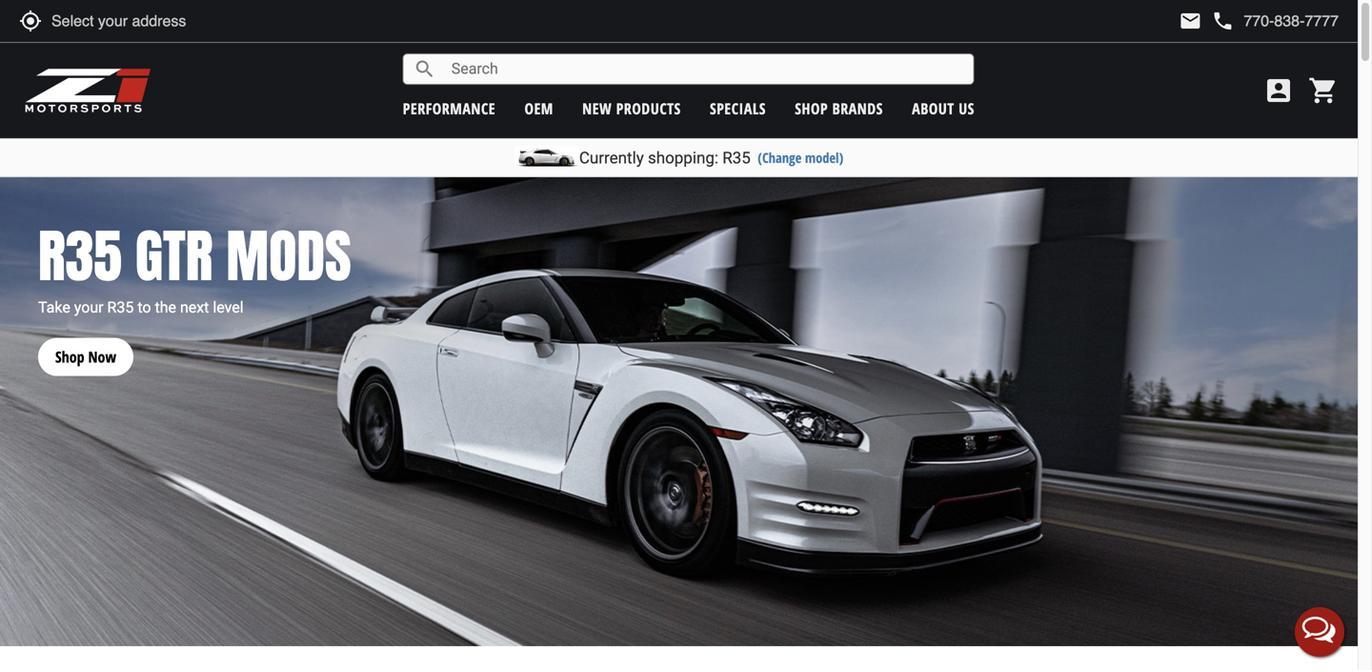 Task type: locate. For each thing, give the bounding box(es) containing it.
currently shopping: r35 (change model)
[[579, 148, 844, 167]]

account_box link
[[1259, 75, 1299, 106]]

shop now
[[55, 347, 116, 367]]

(change model) link
[[758, 148, 844, 167]]

shopping:
[[648, 148, 719, 167]]

0 vertical spatial shop
[[795, 98, 828, 119]]

Search search field
[[436, 54, 974, 84]]

1 vertical spatial shop
[[55, 347, 84, 367]]

shop left the brands
[[795, 98, 828, 119]]

phone link
[[1212, 10, 1339, 32]]

performance
[[403, 98, 496, 119]]

shop
[[795, 98, 828, 119], [55, 347, 84, 367]]

r35
[[723, 148, 751, 167], [38, 213, 122, 299], [107, 299, 134, 317]]

performance link
[[403, 98, 496, 119]]

level
[[213, 299, 244, 317]]

new products
[[582, 98, 681, 119]]

next
[[180, 299, 209, 317]]

shop left now
[[55, 347, 84, 367]]

1 horizontal spatial shop
[[795, 98, 828, 119]]

the
[[155, 299, 176, 317]]

about us link
[[912, 98, 975, 119]]

search
[[413, 58, 436, 81]]

oem link
[[525, 98, 554, 119]]

0 horizontal spatial shop
[[55, 347, 84, 367]]

shop now link
[[38, 319, 133, 376]]

shop inside "link"
[[55, 347, 84, 367]]

products
[[616, 98, 681, 119]]

phone
[[1212, 10, 1235, 32]]

model)
[[805, 148, 844, 167]]

mail link
[[1179, 10, 1202, 32]]



Task type: vqa. For each thing, say whether or not it's contained in the screenshot.
add_shopping_cart at the bottom
no



Task type: describe. For each thing, give the bounding box(es) containing it.
shop for shop now
[[55, 347, 84, 367]]

shopping_cart
[[1309, 75, 1339, 106]]

to
[[138, 299, 151, 317]]

brands
[[833, 98, 883, 119]]

shopping_cart link
[[1304, 75, 1339, 106]]

about us
[[912, 98, 975, 119]]

mods
[[226, 213, 351, 299]]

about
[[912, 98, 955, 119]]

now
[[88, 347, 116, 367]]

account_box
[[1264, 75, 1294, 106]]

specials
[[710, 98, 766, 119]]

(change
[[758, 148, 802, 167]]

my_location
[[19, 10, 42, 32]]

take
[[38, 299, 70, 317]]

specials link
[[710, 98, 766, 119]]

new products link
[[582, 98, 681, 119]]

r35 gtr mods take your r35 to the next level
[[38, 213, 351, 317]]

currently
[[579, 148, 644, 167]]

your
[[74, 299, 103, 317]]

z1 motorsports logo image
[[24, 67, 152, 114]]

us
[[959, 98, 975, 119]]

oem
[[525, 98, 554, 119]]

shop for shop brands
[[795, 98, 828, 119]]

r35 gtr mods take your r35 to the next level image
[[0, 177, 1358, 646]]

new
[[582, 98, 612, 119]]

gtr
[[135, 213, 213, 299]]

mail
[[1179, 10, 1202, 32]]

mail phone
[[1179, 10, 1235, 32]]

shop brands link
[[795, 98, 883, 119]]

shop brands
[[795, 98, 883, 119]]



